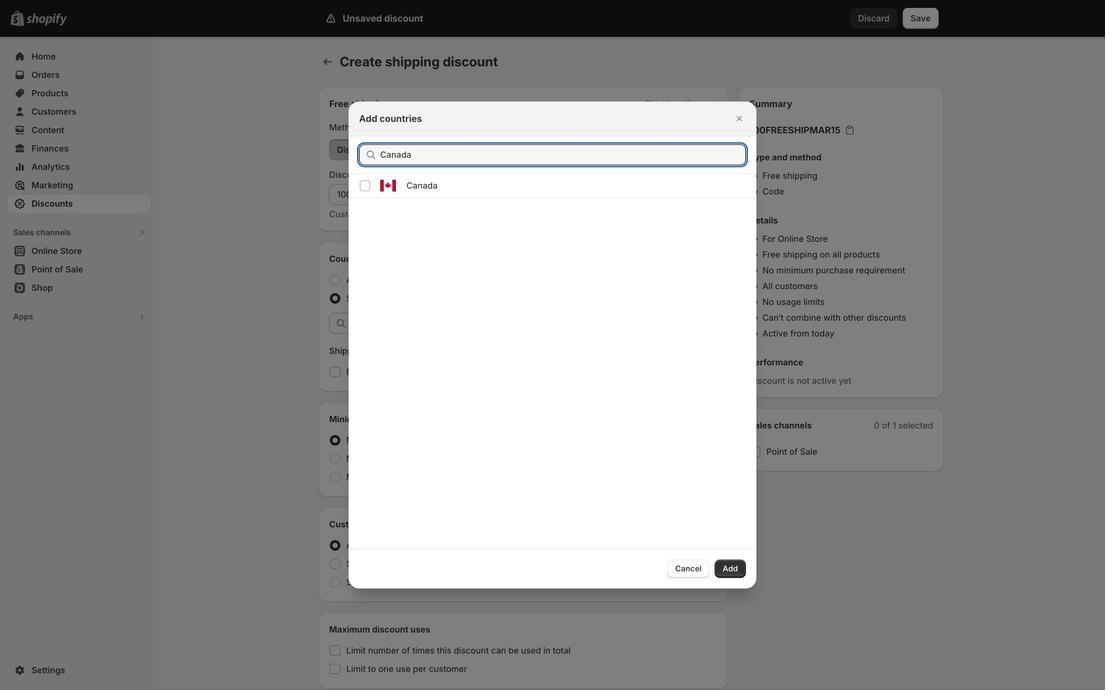 Task type: describe. For each thing, give the bounding box(es) containing it.
Search countries text field
[[380, 144, 746, 165]]



Task type: locate. For each thing, give the bounding box(es) containing it.
shopify image
[[26, 13, 67, 26]]

dialog
[[0, 102, 1105, 589]]



Task type: vqa. For each thing, say whether or not it's contained in the screenshot.
dialog
yes



